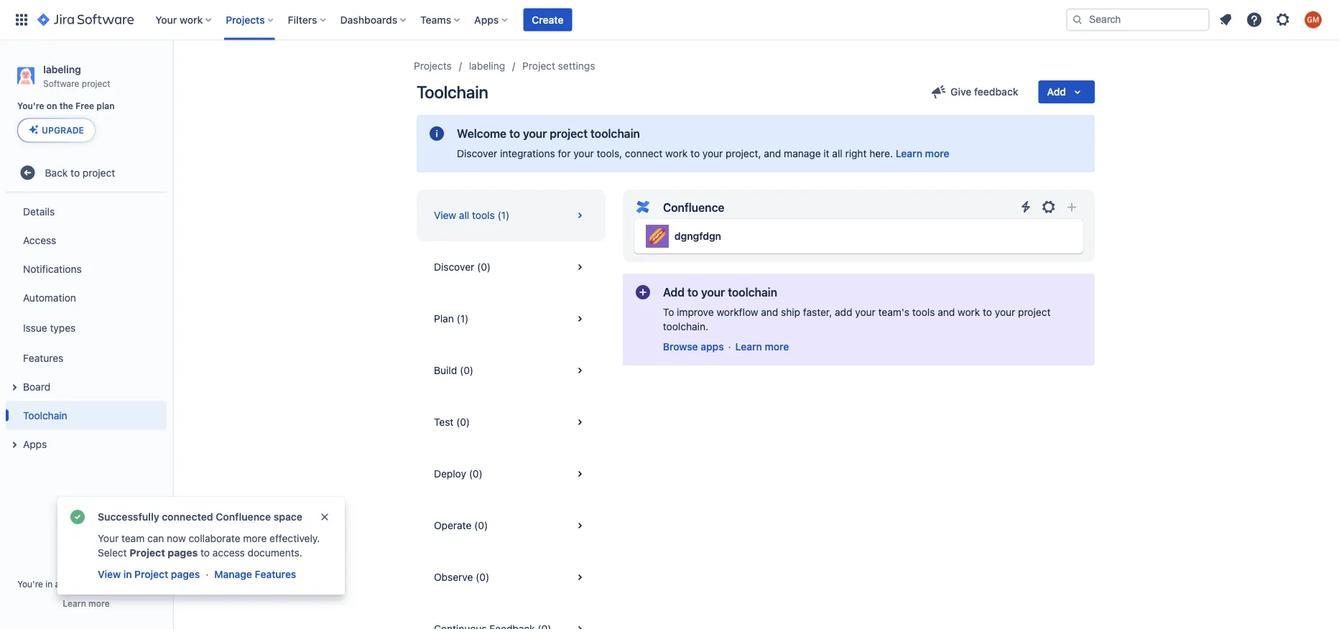 Task type: vqa. For each thing, say whether or not it's contained in the screenshot.
THE BUILD (0) button
yes



Task type: locate. For each thing, give the bounding box(es) containing it.
1 horizontal spatial apps
[[475, 14, 499, 26]]

toolchain
[[591, 127, 640, 141], [728, 286, 778, 299]]

all inside view all tools (1) button
[[459, 210, 470, 221]]

(0) right build
[[460, 365, 474, 377]]

0 horizontal spatial work
[[180, 14, 203, 26]]

learn right the ·
[[736, 341, 763, 353]]

build
[[434, 365, 457, 377]]

(1)
[[498, 210, 510, 221], [457, 313, 469, 325]]

0 horizontal spatial projects
[[226, 14, 265, 26]]

learn down team-
[[63, 599, 86, 609]]

1 vertical spatial your
[[98, 533, 119, 545]]

your up select
[[98, 533, 119, 545]]

discover inside welcome to your project toolchain discover integrations for your tools, connect work to your project, and manage it all right here. learn more
[[457, 148, 498, 160]]

learn inside welcome to your project toolchain discover integrations for your tools, connect work to your project, and manage it all right here. learn more
[[896, 148, 923, 160]]

learn more button down you're in a team-managed project
[[63, 598, 110, 610]]

board button
[[6, 373, 167, 401]]

operate (0)
[[434, 520, 488, 532]]

tools up discover (0)
[[472, 210, 495, 221]]

discover down welcome
[[457, 148, 498, 160]]

learn more
[[63, 599, 110, 609]]

project,
[[726, 148, 762, 160]]

projects down teams
[[414, 60, 452, 72]]

·
[[729, 341, 732, 353]]

1 horizontal spatial learn more button
[[736, 340, 790, 354]]

toolchain.
[[663, 321, 709, 333]]

labeling up software
[[43, 63, 81, 75]]

project inside "link"
[[83, 167, 115, 179]]

all up discover (0)
[[459, 210, 470, 221]]

0 horizontal spatial learn
[[63, 599, 86, 609]]

0 horizontal spatial all
[[459, 210, 470, 221]]

and right project, on the top right
[[764, 148, 782, 160]]

2 you're from the top
[[17, 579, 43, 589]]

toolchain inside the add to your toolchain to improve workflow and ship faster, add your team's tools and work to your project toolchain.
[[728, 286, 778, 299]]

0 horizontal spatial learn more button
[[63, 598, 110, 610]]

(0) right observe
[[476, 572, 490, 584]]

discover
[[457, 148, 498, 160], [434, 261, 475, 273]]

1 horizontal spatial (1)
[[498, 210, 510, 221]]

managed
[[87, 579, 124, 589]]

1 horizontal spatial toolchain
[[728, 286, 778, 299]]

add
[[1048, 86, 1067, 98], [663, 286, 685, 299]]

0 horizontal spatial (1)
[[457, 313, 469, 325]]

browse apps button
[[663, 340, 724, 354]]

features up board
[[23, 352, 63, 364]]

(1) up discover (0) button at top
[[498, 210, 510, 221]]

banner
[[0, 0, 1340, 40]]

projects button
[[222, 8, 279, 31]]

toolchain down board
[[23, 410, 67, 422]]

work inside popup button
[[180, 14, 203, 26]]

add right feedback
[[1048, 86, 1067, 98]]

1 vertical spatial learn
[[736, 341, 763, 353]]

2 vertical spatial project
[[135, 569, 168, 581]]

apps
[[701, 341, 724, 353]]

1 vertical spatial projects
[[414, 60, 452, 72]]

confluence up collaborate
[[216, 511, 271, 523]]

0 vertical spatial projects
[[226, 14, 265, 26]]

0 horizontal spatial tools
[[472, 210, 495, 221]]

a
[[55, 579, 60, 589]]

1 horizontal spatial add
[[1048, 86, 1067, 98]]

0 vertical spatial confluence
[[663, 201, 725, 214]]

0 horizontal spatial features
[[23, 352, 63, 364]]

1 vertical spatial all
[[459, 210, 470, 221]]

1 horizontal spatial projects
[[414, 60, 452, 72]]

1 vertical spatial discover
[[434, 261, 475, 273]]

0 vertical spatial you're
[[17, 101, 44, 111]]

project
[[523, 60, 556, 72], [130, 547, 165, 559], [135, 569, 168, 581]]

1 horizontal spatial all
[[833, 148, 843, 160]]

features inside features link
[[23, 352, 63, 364]]

(1) right plan
[[457, 313, 469, 325]]

1 you're from the top
[[17, 101, 44, 111]]

0 vertical spatial view
[[434, 210, 457, 221]]

give feedback
[[951, 86, 1019, 98]]

add to your toolchain to improve workflow and ship faster, add your team's tools and work to your project toolchain.
[[663, 286, 1051, 333]]

0 horizontal spatial toolchain
[[591, 127, 640, 141]]

plan (1) button
[[417, 293, 606, 345]]

welcome to your project toolchain discover integrations for your tools, connect work to your project, and manage it all right here. learn more
[[457, 127, 950, 160]]

0 vertical spatial your
[[155, 14, 177, 26]]

0 vertical spatial learn more button
[[896, 147, 950, 161]]

toolchain up workflow
[[728, 286, 778, 299]]

view up discover (0)
[[434, 210, 457, 221]]

view inside view in project pages button
[[98, 569, 121, 581]]

add inside popup button
[[1048, 86, 1067, 98]]

0 vertical spatial toolchain
[[417, 82, 489, 102]]

projects left filters
[[226, 14, 265, 26]]

team-
[[62, 579, 87, 589]]

in for you're
[[45, 579, 53, 589]]

automations menu button icon image
[[1018, 198, 1035, 216]]

learn
[[896, 148, 923, 160], [736, 341, 763, 353], [63, 599, 86, 609]]

appswitcher icon image
[[13, 11, 30, 28]]

0 vertical spatial (1)
[[498, 210, 510, 221]]

1 vertical spatial features
[[255, 569, 296, 581]]

add inside the add to your toolchain to improve workflow and ship faster, add your team's tools and work to your project toolchain.
[[663, 286, 685, 299]]

labeling for labeling software project
[[43, 63, 81, 75]]

apps inside dropdown button
[[475, 14, 499, 26]]

(0) right test
[[457, 417, 470, 428]]

1 horizontal spatial your
[[155, 14, 177, 26]]

add up to
[[663, 286, 685, 299]]

access link
[[6, 226, 167, 255]]

details
[[23, 206, 55, 217]]

toolchain up tools,
[[591, 127, 640, 141]]

your up sidebar navigation icon
[[155, 14, 177, 26]]

project inside labeling software project
[[82, 78, 110, 88]]

project inside button
[[135, 569, 168, 581]]

upgrade
[[42, 125, 84, 135]]

on
[[47, 101, 57, 111]]

in for view
[[123, 569, 132, 581]]

(0)
[[477, 261, 491, 273], [460, 365, 474, 377], [457, 417, 470, 428], [469, 468, 483, 480], [475, 520, 488, 532], [476, 572, 490, 584]]

0 vertical spatial toolchain
[[591, 127, 640, 141]]

(0) inside operate (0) button
[[475, 520, 488, 532]]

to
[[510, 127, 521, 141], [691, 148, 700, 160], [71, 167, 80, 179], [688, 286, 699, 299], [983, 307, 993, 318], [201, 547, 210, 559]]

0 horizontal spatial your
[[98, 533, 119, 545]]

help image
[[1247, 11, 1264, 28]]

add for add to your toolchain to improve workflow and ship faster, add your team's tools and work to your project toolchain.
[[663, 286, 685, 299]]

learn right here.
[[896, 148, 923, 160]]

notifications image
[[1218, 11, 1235, 28]]

automation link
[[6, 283, 167, 312]]

can
[[147, 533, 164, 545]]

1 horizontal spatial tools
[[913, 307, 936, 318]]

(0) inside deploy (0) button
[[469, 468, 483, 480]]

your work button
[[151, 8, 217, 31]]

your profile and settings image
[[1305, 11, 1323, 28]]

observe (0)
[[434, 572, 490, 584]]

effectively.
[[270, 533, 320, 545]]

projects
[[226, 14, 265, 26], [414, 60, 452, 72]]

2 horizontal spatial learn
[[896, 148, 923, 160]]

team
[[121, 533, 145, 545]]

0 vertical spatial tools
[[472, 210, 495, 221]]

1 vertical spatial pages
[[171, 569, 200, 581]]

tools right team's at right
[[913, 307, 936, 318]]

create
[[532, 14, 564, 26]]

your inside your team can now collaborate more effectively. select
[[98, 533, 119, 545]]

(0) inside discover (0) button
[[477, 261, 491, 273]]

confluence logo image
[[635, 199, 652, 216]]

(0) inside observe (0) "button"
[[476, 572, 490, 584]]

group
[[6, 193, 167, 463]]

0 horizontal spatial labeling
[[43, 63, 81, 75]]

discover up plan (1)
[[434, 261, 475, 273]]

2 vertical spatial work
[[958, 307, 981, 318]]

apps
[[475, 14, 499, 26], [23, 438, 47, 450]]

1 horizontal spatial confluence
[[663, 201, 725, 214]]

view
[[434, 210, 457, 221], [98, 569, 121, 581]]

projects inside projects popup button
[[226, 14, 265, 26]]

2 horizontal spatial work
[[958, 307, 981, 318]]

in left a at bottom left
[[45, 579, 53, 589]]

and right team's at right
[[938, 307, 956, 318]]

all inside welcome to your project toolchain discover integrations for your tools, connect work to your project, and manage it all right here. learn more
[[833, 148, 843, 160]]

(0) right the operate
[[475, 520, 488, 532]]

projects for projects link
[[414, 60, 452, 72]]

sidebar navigation image
[[157, 58, 188, 86]]

more down ship
[[765, 341, 790, 353]]

test
[[434, 417, 454, 428]]

pages down your team can now collaborate more effectively. select
[[171, 569, 200, 581]]

dismiss image
[[319, 512, 331, 523]]

2 vertical spatial learn more button
[[63, 598, 110, 610]]

toolchain link
[[6, 401, 167, 430]]

1 horizontal spatial in
[[123, 569, 132, 581]]

primary element
[[9, 0, 1067, 40]]

you're left a at bottom left
[[17, 579, 43, 589]]

labeling
[[469, 60, 505, 72], [43, 63, 81, 75]]

in inside button
[[123, 569, 132, 581]]

0 vertical spatial apps
[[475, 14, 499, 26]]

back to project
[[45, 167, 115, 179]]

view down select
[[98, 569, 121, 581]]

more up documents.
[[243, 533, 267, 545]]

your
[[523, 127, 547, 141], [574, 148, 594, 160], [703, 148, 723, 160], [701, 286, 726, 299], [856, 307, 876, 318], [996, 307, 1016, 318]]

1 horizontal spatial view
[[434, 210, 457, 221]]

add for add
[[1048, 86, 1067, 98]]

tools
[[472, 210, 495, 221], [913, 307, 936, 318]]

banner containing your work
[[0, 0, 1340, 40]]

1 vertical spatial toolchain
[[728, 286, 778, 299]]

your work
[[155, 14, 203, 26]]

0 vertical spatial discover
[[457, 148, 498, 160]]

build (0) button
[[417, 345, 606, 397]]

observe
[[434, 572, 473, 584]]

all right the it
[[833, 148, 843, 160]]

1 vertical spatial tools
[[913, 307, 936, 318]]

0 vertical spatial all
[[833, 148, 843, 160]]

automation
[[23, 292, 76, 304]]

tools inside button
[[472, 210, 495, 221]]

test (0) button
[[417, 397, 606, 449]]

1 vertical spatial (1)
[[457, 313, 469, 325]]

1 vertical spatial add
[[663, 286, 685, 299]]

features inside the manage features button
[[255, 569, 296, 581]]

in
[[123, 569, 132, 581], [45, 579, 53, 589]]

(0) down view all tools (1)
[[477, 261, 491, 273]]

discover (0) button
[[417, 242, 606, 293]]

you're left on
[[17, 101, 44, 111]]

0 horizontal spatial view
[[98, 569, 121, 581]]

1 vertical spatial view
[[98, 569, 121, 581]]

your for your work
[[155, 14, 177, 26]]

0 vertical spatial features
[[23, 352, 63, 364]]

1 horizontal spatial labeling
[[469, 60, 505, 72]]

more
[[926, 148, 950, 160], [765, 341, 790, 353], [243, 533, 267, 545], [88, 599, 110, 609]]

your inside popup button
[[155, 14, 177, 26]]

create button
[[524, 8, 573, 31]]

1 vertical spatial you're
[[17, 579, 43, 589]]

0 horizontal spatial apps
[[23, 438, 47, 450]]

1 vertical spatial work
[[666, 148, 688, 160]]

improve
[[677, 307, 714, 318]]

apps right teams popup button
[[475, 14, 499, 26]]

0 horizontal spatial in
[[45, 579, 53, 589]]

2 vertical spatial learn
[[63, 599, 86, 609]]

toolchain
[[417, 82, 489, 102], [23, 410, 67, 422]]

labeling down apps dropdown button
[[469, 60, 505, 72]]

details link
[[6, 197, 167, 226]]

expand image
[[6, 437, 23, 454]]

1 vertical spatial confluence
[[216, 511, 271, 523]]

jira software image
[[37, 11, 134, 28], [37, 11, 134, 28]]

0 horizontal spatial add
[[663, 286, 685, 299]]

1 vertical spatial project
[[130, 547, 165, 559]]

discover inside discover (0) button
[[434, 261, 475, 273]]

1 vertical spatial learn more button
[[736, 340, 790, 354]]

and
[[764, 148, 782, 160], [761, 307, 779, 318], [938, 307, 956, 318]]

(1) inside button
[[498, 210, 510, 221]]

0 vertical spatial learn
[[896, 148, 923, 160]]

(0) for deploy (0)
[[469, 468, 483, 480]]

toolchain down projects link
[[417, 82, 489, 102]]

1 vertical spatial toolchain
[[23, 410, 67, 422]]

project inside welcome to your project toolchain discover integrations for your tools, connect work to your project, and manage it all right here. learn more
[[550, 127, 588, 141]]

0 vertical spatial work
[[180, 14, 203, 26]]

1 horizontal spatial features
[[255, 569, 296, 581]]

more right here.
[[926, 148, 950, 160]]

0 vertical spatial add
[[1048, 86, 1067, 98]]

(0) inside build (0) button
[[460, 365, 474, 377]]

0 vertical spatial project
[[523, 60, 556, 72]]

learn more button right the ·
[[736, 340, 790, 354]]

view inside view all tools (1) button
[[434, 210, 457, 221]]

confluence up dgngfdgn link
[[663, 201, 725, 214]]

learn more button right here.
[[896, 147, 950, 161]]

(0) inside test (0) button
[[457, 417, 470, 428]]

projects for projects popup button
[[226, 14, 265, 26]]

work
[[180, 14, 203, 26], [666, 148, 688, 160], [958, 307, 981, 318]]

search image
[[1073, 14, 1084, 26]]

pages down now
[[168, 547, 198, 559]]

features down documents.
[[255, 569, 296, 581]]

apps down board
[[23, 438, 47, 450]]

0 horizontal spatial toolchain
[[23, 410, 67, 422]]

in down select
[[123, 569, 132, 581]]

1 vertical spatial apps
[[23, 438, 47, 450]]

teams
[[421, 14, 452, 26]]

labeling inside labeling software project
[[43, 63, 81, 75]]

2 horizontal spatial learn more button
[[896, 147, 950, 161]]

1 horizontal spatial work
[[666, 148, 688, 160]]

you're
[[17, 101, 44, 111], [17, 579, 43, 589]]

(0) right deploy
[[469, 468, 483, 480]]



Task type: describe. For each thing, give the bounding box(es) containing it.
plan
[[434, 313, 454, 325]]

ship
[[782, 307, 801, 318]]

the
[[59, 101, 73, 111]]

labeling software project
[[43, 63, 110, 88]]

settings
[[558, 60, 596, 72]]

settings icon image
[[1041, 199, 1058, 216]]

upgrade button
[[18, 119, 95, 142]]

filters
[[288, 14, 317, 26]]

dashboards
[[340, 14, 398, 26]]

labeling for labeling
[[469, 60, 505, 72]]

deploy (0)
[[434, 468, 483, 480]]

you're for you're on the free plan
[[17, 101, 44, 111]]

plan (1)
[[434, 313, 469, 325]]

work inside welcome to your project toolchain discover integrations for your tools, connect work to your project, and manage it all right here. learn more
[[666, 148, 688, 160]]

(0) for observe (0)
[[476, 572, 490, 584]]

software
[[43, 78, 79, 88]]

dgngfdgn
[[675, 230, 722, 242]]

tools,
[[597, 148, 623, 160]]

add
[[835, 307, 853, 318]]

projects link
[[414, 58, 452, 75]]

discover (0)
[[434, 261, 491, 273]]

(0) for test (0)
[[457, 417, 470, 428]]

confluence image
[[646, 225, 669, 248]]

space
[[274, 511, 303, 523]]

pages inside button
[[171, 569, 200, 581]]

filters button
[[284, 8, 332, 31]]

and left ship
[[761, 307, 779, 318]]

access
[[23, 234, 56, 246]]

here.
[[870, 148, 894, 160]]

browse apps · learn more
[[663, 341, 790, 353]]

(0) for operate (0)
[[475, 520, 488, 532]]

board
[[23, 381, 50, 393]]

back to project link
[[6, 158, 167, 187]]

toolchain inside welcome to your project toolchain discover integrations for your tools, connect work to your project, and manage it all right here. learn more
[[591, 127, 640, 141]]

you're for you're in a team-managed project
[[17, 579, 43, 589]]

issue
[[23, 322, 47, 334]]

project for project settings
[[523, 60, 556, 72]]

to inside "link"
[[71, 167, 80, 179]]

observe (0) button
[[417, 552, 606, 604]]

features link
[[6, 344, 167, 373]]

project settings
[[523, 60, 596, 72]]

view all tools (1) button
[[417, 190, 606, 242]]

tools inside the add to your toolchain to improve workflow and ship faster, add your team's tools and work to your project toolchain.
[[913, 307, 936, 318]]

manage features
[[214, 569, 296, 581]]

connected
[[162, 511, 213, 523]]

project settings link
[[523, 58, 596, 75]]

successfully connected confluence space
[[98, 511, 303, 523]]

you're on the free plan
[[17, 101, 115, 111]]

integrations
[[500, 148, 555, 160]]

build (0)
[[434, 365, 474, 377]]

(0) for discover (0)
[[477, 261, 491, 273]]

access
[[213, 547, 245, 559]]

project for project pages to access documents.
[[130, 547, 165, 559]]

deploy
[[434, 468, 467, 480]]

now
[[167, 533, 186, 545]]

types
[[50, 322, 76, 334]]

free
[[76, 101, 94, 111]]

0 vertical spatial pages
[[168, 547, 198, 559]]

team's
[[879, 307, 910, 318]]

more inside welcome to your project toolchain discover integrations for your tools, connect work to your project, and manage it all right here. learn more
[[926, 148, 950, 160]]

success image
[[69, 509, 86, 526]]

0 horizontal spatial confluence
[[216, 511, 271, 523]]

more down the managed
[[88, 599, 110, 609]]

connect
[[625, 148, 663, 160]]

view for view in project pages
[[98, 569, 121, 581]]

give feedback button
[[922, 81, 1028, 104]]

Search field
[[1067, 8, 1211, 31]]

1 horizontal spatial learn
[[736, 341, 763, 353]]

browse
[[663, 341, 698, 353]]

view all tools (1)
[[434, 210, 510, 221]]

feedback
[[975, 86, 1019, 98]]

project inside the add to your toolchain to improve workflow and ship faster, add your team's tools and work to your project toolchain.
[[1019, 307, 1051, 318]]

manage features button
[[213, 566, 298, 584]]

teams button
[[416, 8, 466, 31]]

for
[[558, 148, 571, 160]]

settings image
[[1275, 11, 1293, 28]]

operate (0) button
[[417, 500, 606, 552]]

welcome
[[457, 127, 507, 141]]

your for your team can now collaborate more effectively. select
[[98, 533, 119, 545]]

back
[[45, 167, 68, 179]]

test (0)
[[434, 417, 470, 428]]

view for view all tools (1)
[[434, 210, 457, 221]]

view in project pages
[[98, 569, 200, 581]]

and inside welcome to your project toolchain discover integrations for your tools, connect work to your project, and manage it all right here. learn more
[[764, 148, 782, 160]]

workflow
[[717, 307, 759, 318]]

collaborate
[[189, 533, 241, 545]]

faster,
[[804, 307, 833, 318]]

notifications link
[[6, 255, 167, 283]]

(0) for build (0)
[[460, 365, 474, 377]]

apps button
[[470, 8, 514, 31]]

manage
[[214, 569, 252, 581]]

issue types link
[[6, 312, 167, 344]]

add button
[[1039, 81, 1096, 104]]

it
[[824, 148, 830, 160]]

work inside the add to your toolchain to improve workflow and ship faster, add your team's tools and work to your project toolchain.
[[958, 307, 981, 318]]

dashboards button
[[336, 8, 412, 31]]

1 horizontal spatial toolchain
[[417, 82, 489, 102]]

deploy (0) button
[[417, 449, 606, 500]]

your team can now collaborate more effectively. select
[[98, 533, 320, 559]]

view in project pages button
[[96, 566, 201, 584]]

more inside your team can now collaborate more effectively. select
[[243, 533, 267, 545]]

notifications
[[23, 263, 82, 275]]

expand image
[[6, 379, 23, 396]]

select
[[98, 547, 127, 559]]

dgngfdgn link
[[675, 230, 722, 242]]

apps inside button
[[23, 438, 47, 450]]

right
[[846, 148, 867, 160]]

labeling link
[[469, 58, 505, 75]]

group containing details
[[6, 193, 167, 463]]

give
[[951, 86, 972, 98]]

(1) inside "button"
[[457, 313, 469, 325]]

manage
[[784, 148, 821, 160]]

apps button
[[6, 430, 167, 459]]



